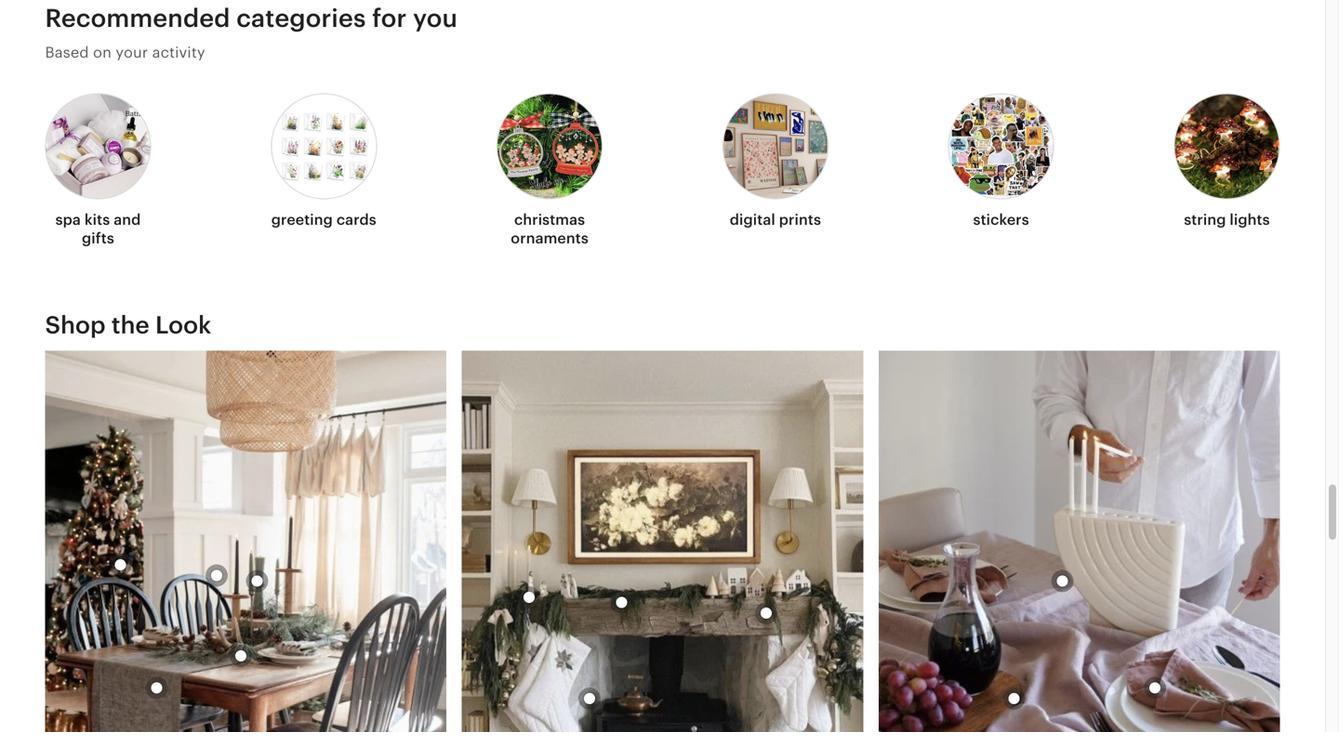 Task type: describe. For each thing, give the bounding box(es) containing it.
gifts
[[82, 230, 114, 247]]

digital
[[730, 211, 775, 228]]

recommended
[[45, 4, 230, 33]]

spa kits and gifts
[[55, 211, 141, 247]]

based on your activity
[[45, 44, 205, 61]]

your
[[116, 44, 148, 61]]

greeting cards link
[[271, 82, 377, 237]]

stickers
[[973, 211, 1029, 228]]

digital prints
[[730, 211, 821, 228]]

string lights link
[[1174, 82, 1280, 237]]

and
[[114, 211, 141, 228]]

image containing listing yahalomis menorah image
[[879, 351, 1280, 733]]

image containing listing ninisandfamily stockings image
[[462, 351, 863, 733]]

lights
[[1230, 211, 1270, 228]]

string
[[1184, 211, 1226, 228]]

digital prints link
[[722, 82, 828, 237]]

the
[[111, 311, 149, 339]]

christmas ornaments
[[511, 211, 589, 247]]

prints
[[779, 211, 821, 228]]

string lights
[[1184, 211, 1270, 228]]

stickers link
[[948, 82, 1054, 237]]

kits
[[84, 211, 110, 228]]

shop the look
[[45, 311, 211, 339]]

look
[[155, 311, 211, 339]]

you
[[413, 4, 458, 33]]

recommended categories for you
[[45, 4, 458, 33]]



Task type: vqa. For each thing, say whether or not it's contained in the screenshot.
stickers
yes



Task type: locate. For each thing, give the bounding box(es) containing it.
on
[[93, 44, 112, 61]]

categories
[[236, 4, 366, 33]]

christmas ornaments link
[[497, 82, 603, 255]]

ornaments
[[511, 230, 589, 247]]

activity
[[152, 44, 205, 61]]

christmas
[[514, 211, 585, 228]]

spa
[[55, 211, 81, 228]]

based
[[45, 44, 89, 61]]

cards
[[336, 211, 376, 228]]

greeting
[[271, 211, 333, 228]]

spa kits and gifts link
[[45, 82, 151, 255]]

for
[[372, 4, 407, 33]]

image containing listing thingstories linen napkins image
[[45, 351, 446, 733]]

shop
[[45, 311, 106, 339]]

greeting cards
[[271, 211, 376, 228]]



